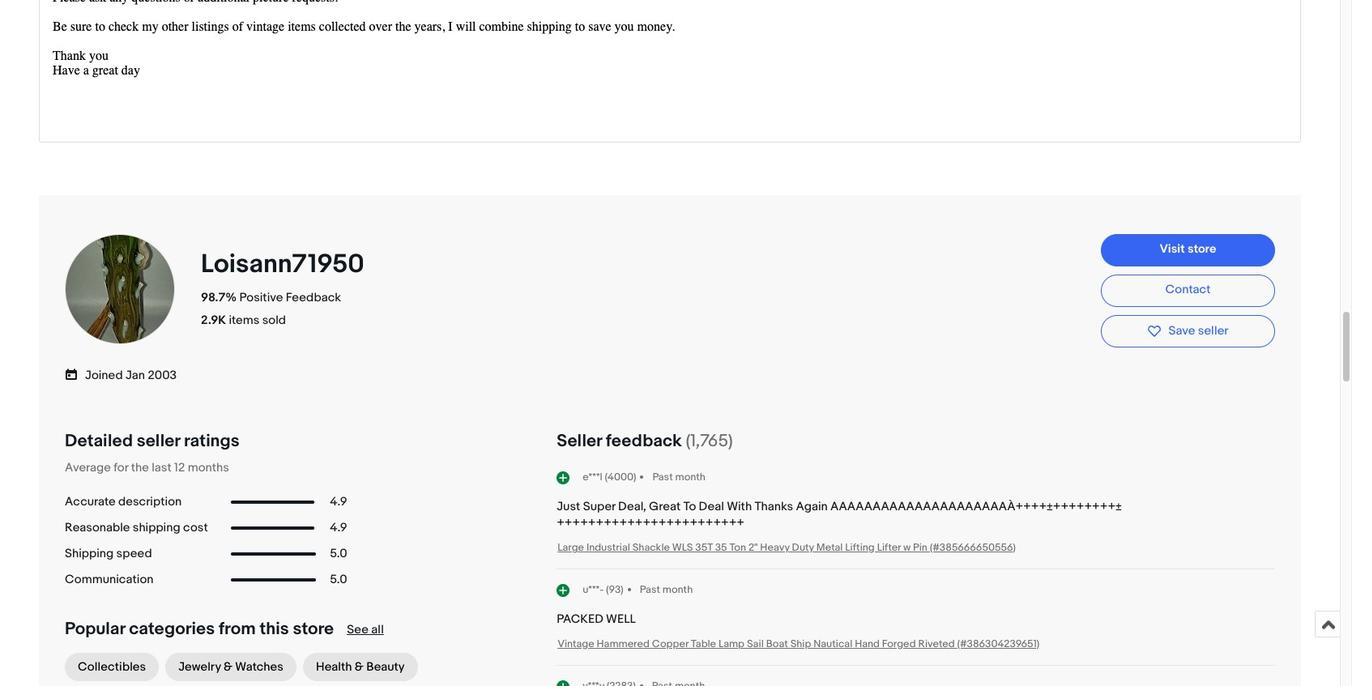 Task type: describe. For each thing, give the bounding box(es) containing it.
average for the last 12 months
[[65, 460, 229, 476]]

collectibles
[[78, 660, 146, 675]]

hand
[[855, 638, 880, 651]]

watches
[[235, 660, 284, 675]]

vintage hammered copper table lamp sail boat ship nautical hand forged riveted (#386304239651) link
[[558, 638, 1040, 651]]

thanks
[[755, 499, 794, 515]]

joined
[[85, 368, 123, 383]]

past month for super
[[653, 471, 706, 484]]

hammered
[[597, 638, 650, 651]]

35
[[715, 541, 728, 554]]

items
[[229, 313, 260, 328]]

with
[[727, 499, 752, 515]]

health
[[316, 660, 352, 675]]

vintage
[[558, 638, 595, 651]]

pin
[[914, 541, 928, 554]]

shipping speed
[[65, 546, 152, 562]]

2003
[[148, 368, 177, 383]]

heavy
[[761, 541, 790, 554]]

large
[[558, 541, 584, 554]]

see
[[347, 622, 369, 638]]

contact
[[1166, 282, 1211, 298]]

sail
[[747, 638, 764, 651]]

month for super
[[676, 471, 706, 484]]

boat
[[767, 638, 789, 651]]

wls
[[673, 541, 693, 554]]

forged
[[883, 638, 916, 651]]

98.7% positive feedback 2.9k items sold
[[201, 290, 341, 328]]

past month for well
[[640, 584, 693, 597]]

(4000)
[[605, 471, 637, 484]]

for
[[114, 460, 128, 476]]

2"
[[749, 541, 758, 554]]

deal,
[[619, 499, 647, 515]]

98.7%
[[201, 290, 237, 305]]

duty
[[792, 541, 815, 554]]

visit store link
[[1102, 234, 1276, 266]]

accurate
[[65, 494, 116, 510]]

all
[[372, 622, 384, 638]]

jewelry & watches link
[[165, 653, 297, 682]]

jewelry
[[178, 660, 221, 675]]

save seller button
[[1102, 315, 1276, 348]]

categories
[[129, 619, 215, 640]]

nautical
[[814, 638, 853, 651]]

speed
[[116, 546, 152, 562]]

4.9 for accurate description
[[330, 494, 347, 510]]

month for well
[[663, 584, 693, 597]]

large industrial shackle wls 35t 35 ton 2" heavy duty metal lifting lifter w pin (#385666650556) link
[[558, 541, 1016, 554]]

feedback
[[606, 431, 682, 453]]

lamp
[[719, 638, 745, 651]]

from
[[219, 619, 256, 640]]

(1,765)
[[686, 431, 733, 453]]

large industrial shackle wls 35t 35 ton 2" heavy duty metal lifting lifter w pin (#385666650556)
[[558, 541, 1016, 554]]

to
[[684, 499, 697, 515]]

seller for detailed
[[137, 431, 180, 453]]

popular categories from this store
[[65, 619, 334, 640]]

detailed seller ratings
[[65, 431, 240, 453]]

lifting
[[846, 541, 875, 554]]

e***l (4000)
[[583, 471, 637, 484]]

months
[[188, 460, 229, 476]]

loisann71950 image
[[63, 232, 177, 346]]

visit
[[1160, 242, 1186, 257]]

riveted
[[919, 638, 955, 651]]

visit store
[[1160, 242, 1217, 257]]

detailed
[[65, 431, 133, 453]]

average
[[65, 460, 111, 476]]

well
[[606, 612, 636, 627]]



Task type: vqa. For each thing, say whether or not it's contained in the screenshot.
submit in the Shop by category banner
no



Task type: locate. For each thing, give the bounding box(es) containing it.
& right the jewelry
[[224, 660, 233, 675]]

(#386304239651)
[[958, 638, 1040, 651]]

2.9k
[[201, 313, 226, 328]]

5.0
[[330, 546, 347, 562], [330, 572, 347, 588]]

0 vertical spatial past
[[653, 471, 673, 484]]

loisann71950
[[201, 249, 365, 280]]

0 horizontal spatial &
[[224, 660, 233, 675]]

ratings
[[184, 431, 240, 453]]

the
[[131, 460, 149, 476]]

text__icon wrapper image
[[65, 366, 85, 383]]

store right "visit"
[[1188, 242, 1217, 257]]

1 4.9 from the top
[[330, 494, 347, 510]]

0 vertical spatial store
[[1188, 242, 1217, 257]]

seller
[[557, 431, 602, 453]]

collectibles link
[[65, 653, 159, 682]]

1 vertical spatial store
[[293, 619, 334, 640]]

++++++++++++++++++++++++
[[557, 515, 745, 531]]

save
[[1169, 323, 1196, 339]]

copper
[[652, 638, 689, 651]]

4.9 for reasonable shipping cost
[[330, 520, 347, 536]]

seller inside button
[[1199, 323, 1229, 339]]

past
[[653, 471, 673, 484], [640, 584, 661, 597]]

1 vertical spatial month
[[663, 584, 693, 597]]

this
[[260, 619, 289, 640]]

packed well
[[557, 612, 636, 627]]

0 horizontal spatial seller
[[137, 431, 180, 453]]

& for health
[[355, 660, 364, 675]]

beauty
[[367, 660, 405, 675]]

deal
[[699, 499, 725, 515]]

store
[[1188, 242, 1217, 257], [293, 619, 334, 640]]

reasonable shipping cost
[[65, 520, 208, 536]]

past for super
[[653, 471, 673, 484]]

0 vertical spatial seller
[[1199, 323, 1229, 339]]

contact link
[[1102, 275, 1276, 307]]

month
[[676, 471, 706, 484], [663, 584, 693, 597]]

(#385666650556)
[[930, 541, 1016, 554]]

feedback
[[286, 290, 341, 305]]

description
[[118, 494, 182, 510]]

0 vertical spatial past month
[[653, 471, 706, 484]]

packed
[[557, 612, 604, 627]]

0 vertical spatial 5.0
[[330, 546, 347, 562]]

seller up last
[[137, 431, 180, 453]]

just
[[557, 499, 581, 515]]

cost
[[183, 520, 208, 536]]

0 horizontal spatial store
[[293, 619, 334, 640]]

great
[[649, 499, 681, 515]]

reasonable
[[65, 520, 130, 536]]

past month
[[653, 471, 706, 484], [640, 584, 693, 597]]

jan
[[126, 368, 145, 383]]

month up to
[[676, 471, 706, 484]]

2 & from the left
[[355, 660, 364, 675]]

last
[[152, 460, 172, 476]]

1 vertical spatial seller
[[137, 431, 180, 453]]

past for well
[[640, 584, 661, 597]]

1 horizontal spatial seller
[[1199, 323, 1229, 339]]

see all
[[347, 622, 384, 638]]

loisann71950 link
[[201, 249, 370, 280]]

month down wls
[[663, 584, 693, 597]]

positive
[[240, 290, 283, 305]]

health & beauty link
[[303, 653, 418, 682]]

communication
[[65, 572, 154, 588]]

sold
[[262, 313, 286, 328]]

1 5.0 from the top
[[330, 546, 347, 562]]

1 horizontal spatial store
[[1188, 242, 1217, 257]]

1 vertical spatial 5.0
[[330, 572, 347, 588]]

see all link
[[347, 622, 384, 638]]

past up great
[[653, 471, 673, 484]]

& right health
[[355, 660, 364, 675]]

1 vertical spatial past
[[640, 584, 661, 597]]

u***-
[[583, 584, 604, 597]]

2 4.9 from the top
[[330, 520, 347, 536]]

35t
[[696, 541, 713, 554]]

aaaaaaaaaaaaaaaaaaaaaà++++±++++++++±
[[831, 499, 1122, 515]]

& for jewelry
[[224, 660, 233, 675]]

past month down shackle
[[640, 584, 693, 597]]

2 5.0 from the top
[[330, 572, 347, 588]]

&
[[224, 660, 233, 675], [355, 660, 364, 675]]

1 horizontal spatial &
[[355, 660, 364, 675]]

5.0 for communication
[[330, 572, 347, 588]]

past month up to
[[653, 471, 706, 484]]

w
[[904, 541, 911, 554]]

5.0 for shipping speed
[[330, 546, 347, 562]]

shackle
[[633, 541, 670, 554]]

0 vertical spatial month
[[676, 471, 706, 484]]

health & beauty
[[316, 660, 405, 675]]

again
[[796, 499, 828, 515]]

store right this on the bottom left of the page
[[293, 619, 334, 640]]

save seller
[[1169, 323, 1229, 339]]

seller for save
[[1199, 323, 1229, 339]]

industrial
[[587, 541, 631, 554]]

seller right save
[[1199, 323, 1229, 339]]

0 vertical spatial 4.9
[[330, 494, 347, 510]]

(93)
[[606, 584, 624, 597]]

u***- (93)
[[583, 584, 624, 597]]

shipping
[[65, 546, 114, 562]]

just super deal, great to deal with thanks again aaaaaaaaaaaaaaaaaaaaaà++++±++++++++± ++++++++++++++++++++++++
[[557, 499, 1122, 531]]

super
[[583, 499, 616, 515]]

shipping
[[133, 520, 181, 536]]

seller
[[1199, 323, 1229, 339], [137, 431, 180, 453]]

12
[[174, 460, 185, 476]]

ship
[[791, 638, 812, 651]]

1 vertical spatial 4.9
[[330, 520, 347, 536]]

accurate description
[[65, 494, 182, 510]]

1 & from the left
[[224, 660, 233, 675]]

lifter
[[878, 541, 901, 554]]

1 vertical spatial past month
[[640, 584, 693, 597]]

popular
[[65, 619, 125, 640]]

ton
[[730, 541, 747, 554]]

joined jan 2003
[[85, 368, 177, 383]]

vintage hammered copper table lamp sail boat ship nautical hand forged riveted (#386304239651)
[[558, 638, 1040, 651]]

past right (93)
[[640, 584, 661, 597]]



